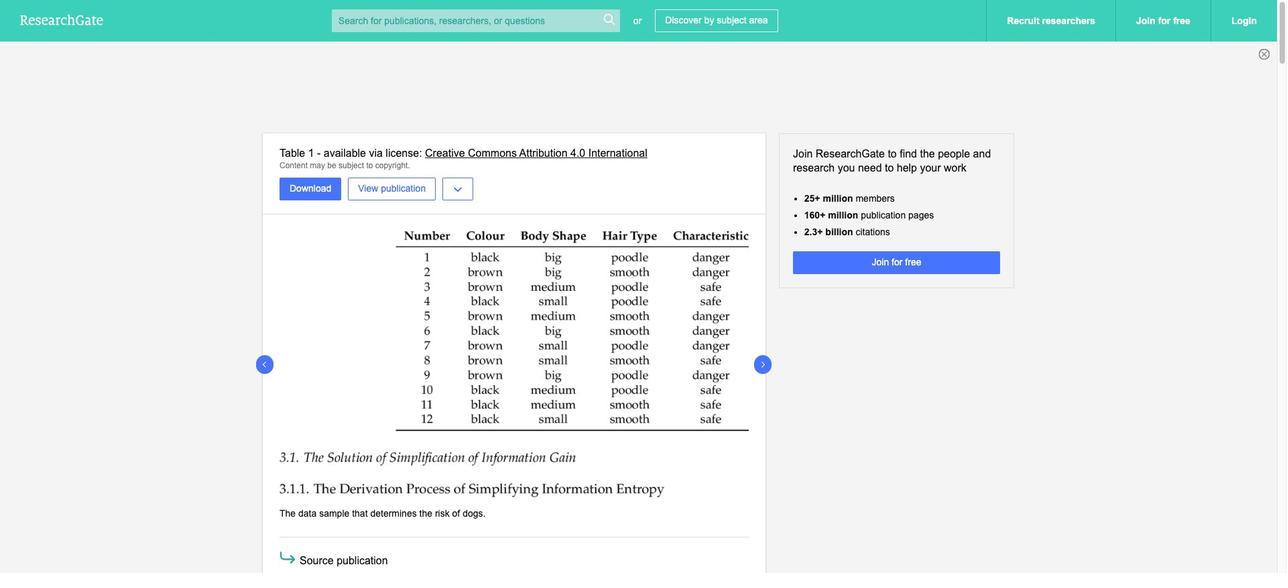 Task type: describe. For each thing, give the bounding box(es) containing it.
citations
[[856, 227, 891, 237]]

source publication
[[300, 555, 388, 566]]

recruit researchers
[[1008, 15, 1096, 26]]

pages
[[909, 210, 935, 221]]

login link
[[1211, 0, 1278, 42]]

join researchgate to find the people and research you need to help your work
[[794, 148, 992, 174]]

0 vertical spatial join for free
[[1137, 15, 1191, 26]]

0 horizontal spatial join for free link
[[794, 252, 1001, 274]]

size m image
[[278, 548, 298, 568]]

work
[[944, 162, 967, 174]]

research
[[794, 162, 835, 174]]

the inside join researchgate to find the people and research you need to help your work
[[921, 148, 936, 160]]

table
[[280, 148, 305, 159]]

international
[[589, 148, 648, 159]]

160+
[[805, 210, 826, 221]]

view publication link
[[348, 178, 436, 201]]

researchers
[[1043, 15, 1096, 26]]

size s image
[[603, 13, 616, 26]]

-
[[317, 148, 321, 159]]

25+
[[805, 193, 821, 204]]

download
[[290, 183, 332, 194]]

creative commons attribution 4.0 international link
[[425, 148, 648, 159]]

creative
[[425, 148, 465, 159]]

sample
[[319, 509, 350, 519]]

1 horizontal spatial free
[[1174, 15, 1191, 26]]

dogs.
[[463, 509, 486, 519]]

0 vertical spatial subject
[[717, 15, 747, 25]]

need
[[859, 162, 882, 174]]

table 1 - available via license: creative commons attribution 4.0 international content may be subject to copyright.
[[280, 148, 648, 170]]

main content containing table 1
[[0, 133, 1278, 574]]

0 horizontal spatial join for free
[[872, 257, 922, 268]]

to left help
[[885, 162, 894, 174]]

0 vertical spatial join
[[1137, 15, 1156, 26]]

0 vertical spatial million
[[823, 193, 854, 204]]

download link
[[280, 178, 342, 201]]

people
[[939, 148, 971, 160]]

discover by subject area link
[[656, 9, 778, 32]]

license:
[[386, 148, 422, 159]]

1 vertical spatial for
[[892, 257, 903, 268]]

researchgate logo image
[[20, 14, 103, 25]]

2 vertical spatial join
[[872, 257, 890, 268]]

to inside table 1 - available via license: creative commons attribution 4.0 international content may be subject to copyright.
[[367, 161, 373, 170]]

Search for publications, researchers, or questions field
[[332, 9, 620, 32]]

commons
[[468, 148, 517, 159]]

1 vertical spatial million
[[829, 210, 859, 221]]

1
[[308, 148, 314, 159]]

available
[[324, 148, 366, 159]]

0 vertical spatial for
[[1159, 15, 1171, 26]]

billion
[[826, 227, 854, 237]]

25+ million members 160+ million publication pages 2.3+ billion citations
[[805, 193, 935, 237]]



Task type: locate. For each thing, give the bounding box(es) containing it.
million up billion
[[829, 210, 859, 221]]

subject
[[717, 15, 747, 25], [339, 161, 364, 170]]

area
[[750, 15, 768, 25]]

and
[[974, 148, 992, 160]]

0 horizontal spatial subject
[[339, 161, 364, 170]]

free left "login" link
[[1174, 15, 1191, 26]]

help
[[897, 162, 918, 174]]

copyright.
[[375, 161, 410, 170]]

publication inside view publication link
[[381, 183, 426, 194]]

0 horizontal spatial the
[[420, 509, 433, 519]]

1 vertical spatial the
[[420, 509, 433, 519]]

the data sample that determines the risk of dogs.
[[280, 509, 486, 519]]

find
[[900, 148, 918, 160]]

the
[[921, 148, 936, 160], [420, 509, 433, 519]]

attribution
[[520, 148, 568, 159]]

1 vertical spatial free
[[906, 257, 922, 268]]

1 vertical spatial publication
[[861, 210, 906, 221]]

determines
[[371, 509, 417, 519]]

1 vertical spatial join for free link
[[794, 252, 1001, 274]]

to left find
[[888, 148, 897, 160]]

recruit
[[1008, 15, 1040, 26]]

free
[[1174, 15, 1191, 26], [906, 257, 922, 268]]

login
[[1232, 15, 1258, 26]]

free down pages
[[906, 257, 922, 268]]

publication for source publication
[[337, 555, 388, 566]]

publication inside 25+ million members 160+ million publication pages 2.3+ billion citations
[[861, 210, 906, 221]]

0 vertical spatial publication
[[381, 183, 426, 194]]

to down via
[[367, 161, 373, 170]]

subject right "by"
[[717, 15, 747, 25]]

0 vertical spatial join for free link
[[1116, 0, 1211, 42]]

or
[[634, 15, 642, 26]]

1 vertical spatial subject
[[339, 161, 364, 170]]

members
[[856, 193, 895, 204]]

main content
[[0, 133, 1278, 574]]

recruit researchers link
[[987, 0, 1116, 42]]

join for free
[[1137, 15, 1191, 26], [872, 257, 922, 268]]

publication
[[381, 183, 426, 194], [861, 210, 906, 221], [337, 555, 388, 566]]

join
[[1137, 15, 1156, 26], [794, 148, 813, 160], [872, 257, 890, 268]]

the left risk
[[420, 509, 433, 519]]

of
[[452, 509, 460, 519]]

0 horizontal spatial join
[[794, 148, 813, 160]]

1 vertical spatial join for free
[[872, 257, 922, 268]]

0 vertical spatial the
[[921, 148, 936, 160]]

source
[[300, 555, 334, 566]]

1 horizontal spatial join for free
[[1137, 15, 1191, 26]]

1 horizontal spatial join for free link
[[1116, 0, 1211, 42]]

risk
[[435, 509, 450, 519]]

by
[[705, 15, 715, 25]]

content
[[280, 161, 308, 170]]

1 horizontal spatial for
[[1159, 15, 1171, 26]]

discover
[[666, 15, 702, 25]]

2 vertical spatial publication
[[337, 555, 388, 566]]

may
[[310, 161, 325, 170]]

join inside join researchgate to find the people and research you need to help your work
[[794, 148, 813, 160]]

researchgate
[[816, 148, 885, 160]]

publication down copyright.
[[381, 183, 426, 194]]

for
[[1159, 15, 1171, 26], [892, 257, 903, 268]]

the data sample that determines the risk of dogs. image
[[280, 232, 749, 498]]

view
[[358, 183, 379, 194]]

data
[[298, 509, 317, 519]]

subject down available
[[339, 161, 364, 170]]

publication for view publication
[[381, 183, 426, 194]]

join for free link
[[1116, 0, 1211, 42], [794, 252, 1001, 274]]

million
[[823, 193, 854, 204], [829, 210, 859, 221]]

0 horizontal spatial free
[[906, 257, 922, 268]]

your
[[921, 162, 941, 174]]

1 horizontal spatial join
[[872, 257, 890, 268]]

2 horizontal spatial join
[[1137, 15, 1156, 26]]

that
[[352, 509, 368, 519]]

to
[[888, 148, 897, 160], [367, 161, 373, 170], [885, 162, 894, 174]]

via
[[369, 148, 383, 159]]

the up your
[[921, 148, 936, 160]]

publication right source
[[337, 555, 388, 566]]

publication down the "members"
[[861, 210, 906, 221]]

1 vertical spatial join
[[794, 148, 813, 160]]

be
[[328, 161, 337, 170]]

you
[[838, 162, 856, 174]]

discover by subject area
[[666, 15, 768, 25]]

subject inside table 1 - available via license: creative commons attribution 4.0 international content may be subject to copyright.
[[339, 161, 364, 170]]

view publication
[[358, 183, 426, 194]]

1 horizontal spatial subject
[[717, 15, 747, 25]]

1 horizontal spatial the
[[921, 148, 936, 160]]

the
[[280, 509, 296, 519]]

0 vertical spatial free
[[1174, 15, 1191, 26]]

million right the 25+
[[823, 193, 854, 204]]

0 horizontal spatial for
[[892, 257, 903, 268]]

4.0
[[571, 148, 586, 159]]

2.3+
[[805, 227, 823, 237]]



Task type: vqa. For each thing, say whether or not it's contained in the screenshot.
Join to the top
yes



